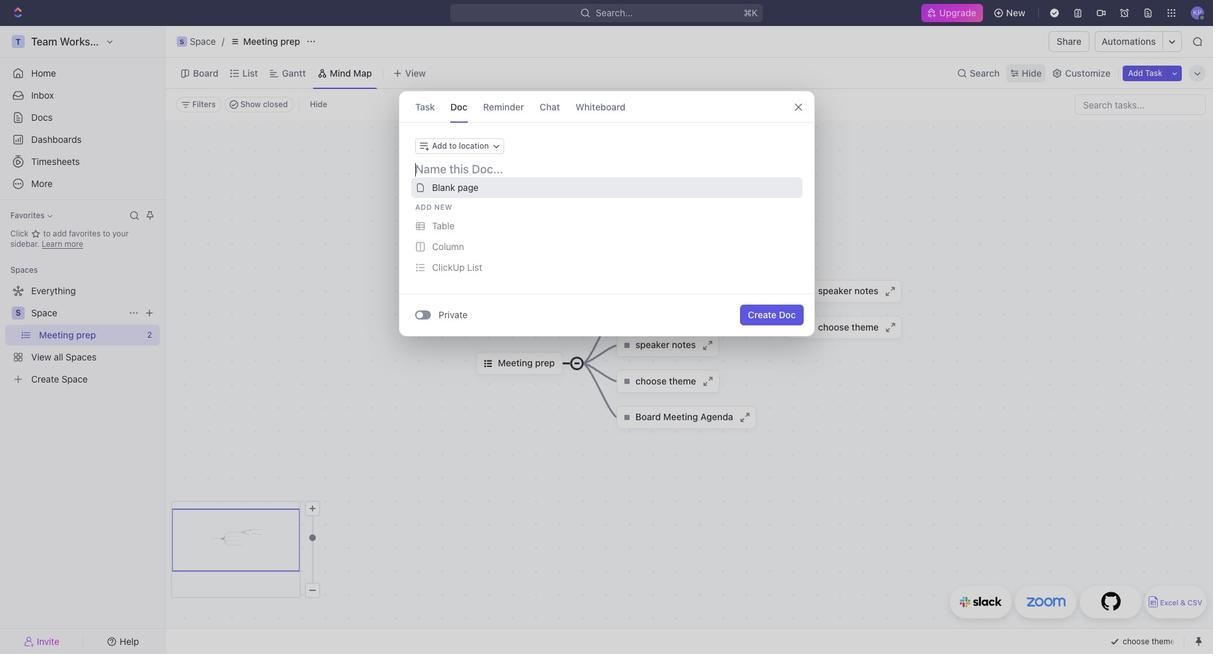 Task type: vqa. For each thing, say whether or not it's contained in the screenshot.
third the to do from the top
no



Task type: locate. For each thing, give the bounding box(es) containing it.
2 horizontal spatial to
[[449, 141, 457, 151]]

space inside sidebar navigation
[[31, 307, 57, 319]]

add to location button
[[415, 138, 504, 154]]

0 horizontal spatial task
[[415, 101, 435, 112]]

to inside add to location button
[[449, 141, 457, 151]]

1 vertical spatial space, , element
[[12, 307, 25, 320]]

doc button
[[450, 92, 467, 122]]

space, , element left /
[[177, 36, 187, 47]]

task up search tasks... text field
[[1146, 68, 1163, 78]]

clickup list button
[[411, 257, 802, 278]]

1 vertical spatial doc
[[779, 309, 796, 320]]

task left doc button
[[415, 101, 435, 112]]

dashboards link
[[5, 129, 160, 150]]

add inside add to location button
[[432, 141, 447, 151]]

list right clickup
[[467, 262, 482, 273]]

0 horizontal spatial hide
[[310, 99, 327, 109]]

list
[[243, 67, 258, 78], [467, 262, 482, 273]]

1 horizontal spatial doc
[[779, 309, 796, 320]]

list inside "button"
[[467, 262, 482, 273]]

favorites
[[69, 229, 101, 239]]

1 vertical spatial list
[[467, 262, 482, 273]]

closed
[[263, 99, 288, 109]]

search...
[[596, 7, 633, 18]]

space, , element inside sidebar navigation
[[12, 307, 25, 320]]

1 vertical spatial hide
[[310, 99, 327, 109]]

excel
[[1161, 599, 1179, 607]]

share
[[1057, 36, 1082, 47]]

reminder
[[483, 101, 524, 112]]

space
[[190, 36, 216, 47], [31, 307, 57, 319]]

add
[[53, 229, 67, 239]]

dialog
[[399, 91, 815, 337]]

private
[[438, 309, 467, 320]]

0 vertical spatial doc
[[450, 101, 467, 112]]

invite button
[[5, 633, 79, 651]]

2 vertical spatial add
[[415, 203, 432, 211]]

0 vertical spatial add
[[1129, 68, 1144, 78]]

space, , element down spaces
[[12, 307, 25, 320]]

0 vertical spatial task
[[1146, 68, 1163, 78]]

0 vertical spatial list
[[243, 67, 258, 78]]

to left your at the left top of page
[[103, 229, 110, 239]]

excel & csv
[[1161, 599, 1203, 607]]

location
[[459, 141, 489, 151]]

clickup
[[432, 262, 465, 273]]

1 horizontal spatial s
[[180, 38, 184, 46]]

hide right search
[[1022, 67, 1042, 78]]

1 vertical spatial space
[[31, 307, 57, 319]]

0 horizontal spatial space
[[31, 307, 57, 319]]

doc inside button
[[779, 309, 796, 320]]

your
[[112, 229, 129, 239]]

to left location
[[449, 141, 457, 151]]

1 horizontal spatial task
[[1146, 68, 1163, 78]]

0 horizontal spatial list
[[243, 67, 258, 78]]

0 horizontal spatial s
[[16, 308, 21, 318]]

clickup list
[[432, 262, 482, 273]]

docs link
[[5, 107, 160, 128]]

0 vertical spatial space, , element
[[177, 36, 187, 47]]

learn more link
[[42, 239, 83, 249]]

space left /
[[190, 36, 216, 47]]

Name this Doc... field
[[399, 162, 814, 177]]

add for add task
[[1129, 68, 1144, 78]]

home
[[31, 68, 56, 79]]

0 vertical spatial s
[[180, 38, 184, 46]]

list up show on the top left of page
[[243, 67, 258, 78]]

hide
[[1022, 67, 1042, 78], [310, 99, 327, 109]]

doc
[[450, 101, 467, 112], [779, 309, 796, 320]]

list link
[[240, 64, 258, 82]]

to up learn
[[43, 229, 51, 239]]

add left 'new' at the top left of page
[[415, 203, 432, 211]]

create
[[748, 309, 777, 320]]

doc right create
[[779, 309, 796, 320]]

0 horizontal spatial space, , element
[[12, 307, 25, 320]]

s inside navigation
[[16, 308, 21, 318]]

table button
[[411, 216, 802, 237]]

1 horizontal spatial list
[[467, 262, 482, 273]]

column button
[[411, 237, 802, 257]]

csv
[[1188, 599, 1203, 607]]

inbox link
[[5, 85, 160, 106]]

1 horizontal spatial hide
[[1022, 67, 1042, 78]]

to
[[449, 141, 457, 151], [43, 229, 51, 239], [103, 229, 110, 239]]

space, , element
[[177, 36, 187, 47], [12, 307, 25, 320]]

s inside s space /
[[180, 38, 184, 46]]

prep
[[281, 36, 300, 47]]

chat
[[540, 101, 560, 112]]

hide right closed
[[310, 99, 327, 109]]

add down automations button
[[1129, 68, 1144, 78]]

doc right task button
[[450, 101, 467, 112]]

s down spaces
[[16, 308, 21, 318]]

space down spaces
[[31, 307, 57, 319]]

task
[[1146, 68, 1163, 78], [415, 101, 435, 112]]

s space /
[[180, 36, 224, 47]]

0 vertical spatial space
[[190, 36, 216, 47]]

add
[[1129, 68, 1144, 78], [432, 141, 447, 151], [415, 203, 432, 211]]

s left /
[[180, 38, 184, 46]]

more
[[65, 239, 83, 249]]

hide inside hide button
[[310, 99, 327, 109]]

add inside add task button
[[1129, 68, 1144, 78]]

0 horizontal spatial to
[[43, 229, 51, 239]]

inbox
[[31, 90, 54, 101]]

show closed
[[240, 99, 288, 109]]

add to location
[[432, 141, 489, 151]]

show closed button
[[224, 97, 294, 112]]

add left location
[[432, 141, 447, 151]]

1 vertical spatial task
[[415, 101, 435, 112]]

0 vertical spatial hide
[[1022, 67, 1042, 78]]

1 horizontal spatial space
[[190, 36, 216, 47]]

1 vertical spatial s
[[16, 308, 21, 318]]

search
[[970, 67, 1000, 78]]

home link
[[5, 63, 160, 84]]

board
[[193, 67, 218, 78]]

1 vertical spatial add
[[432, 141, 447, 151]]



Task type: describe. For each thing, give the bounding box(es) containing it.
chat button
[[540, 92, 560, 122]]

hide button
[[305, 97, 333, 112]]

add task
[[1129, 68, 1163, 78]]

/
[[222, 36, 224, 47]]

spaces
[[10, 265, 38, 275]]

invite user image
[[24, 636, 34, 648]]

favorites
[[10, 211, 45, 220]]

hide button
[[1007, 64, 1046, 82]]

s for s space /
[[180, 38, 184, 46]]

learn more
[[42, 239, 83, 249]]

search button
[[953, 64, 1004, 82]]

blank page button
[[411, 177, 802, 198]]

invite
[[37, 636, 59, 647]]

blank page
[[432, 182, 478, 193]]

show
[[240, 99, 261, 109]]

meeting
[[243, 36, 278, 47]]

gantt link
[[280, 64, 306, 82]]

1 horizontal spatial to
[[103, 229, 110, 239]]

click
[[10, 229, 31, 239]]

1 horizontal spatial space, , element
[[177, 36, 187, 47]]

add for add new
[[415, 203, 432, 211]]

page
[[457, 182, 478, 193]]

whiteboard
[[575, 101, 625, 112]]

automations
[[1102, 36, 1156, 47]]

create doc button
[[740, 305, 804, 326]]

add for add to location
[[432, 141, 447, 151]]

add new
[[415, 203, 452, 211]]

sidebar navigation
[[0, 26, 166, 655]]

add task button
[[1123, 65, 1168, 81]]

&
[[1181, 599, 1186, 607]]

new
[[1007, 7, 1026, 18]]

hide inside hide dropdown button
[[1022, 67, 1042, 78]]

new button
[[988, 3, 1034, 23]]

table
[[432, 220, 454, 231]]

customize button
[[1049, 64, 1115, 82]]

board link
[[190, 64, 218, 82]]

s for s
[[16, 308, 21, 318]]

space link
[[31, 303, 124, 324]]

task inside button
[[1146, 68, 1163, 78]]

whiteboard button
[[575, 92, 625, 122]]

create doc
[[748, 309, 796, 320]]

mind
[[330, 67, 351, 78]]

map
[[354, 67, 372, 78]]

meeting prep
[[243, 36, 300, 47]]

blank
[[432, 182, 455, 193]]

share button
[[1049, 31, 1090, 52]]

to add favorites to your sidebar.
[[10, 229, 129, 249]]

add to location button
[[415, 138, 504, 154]]

0 horizontal spatial doc
[[450, 101, 467, 112]]

automations button
[[1096, 32, 1163, 51]]

dialog containing task
[[399, 91, 815, 337]]

docs
[[31, 112, 53, 123]]

timesheets link
[[5, 151, 160, 172]]

reminder button
[[483, 92, 524, 122]]

learn
[[42, 239, 62, 249]]

timesheets
[[31, 156, 80, 167]]

upgrade link
[[921, 4, 983, 22]]

task button
[[415, 92, 435, 122]]

column
[[432, 241, 464, 252]]

favorites button
[[5, 208, 58, 224]]

customize
[[1066, 67, 1111, 78]]

excel & csv link
[[1145, 586, 1207, 619]]

mind map link
[[327, 64, 372, 82]]

dashboards
[[31, 134, 82, 145]]

upgrade
[[940, 7, 977, 18]]

new
[[434, 203, 452, 211]]

mind map
[[330, 67, 372, 78]]

⌘k
[[744, 7, 758, 18]]

gantt
[[282, 67, 306, 78]]

meeting prep link
[[227, 34, 304, 49]]

Search tasks... text field
[[1076, 95, 1206, 114]]

sidebar.
[[10, 239, 40, 249]]



